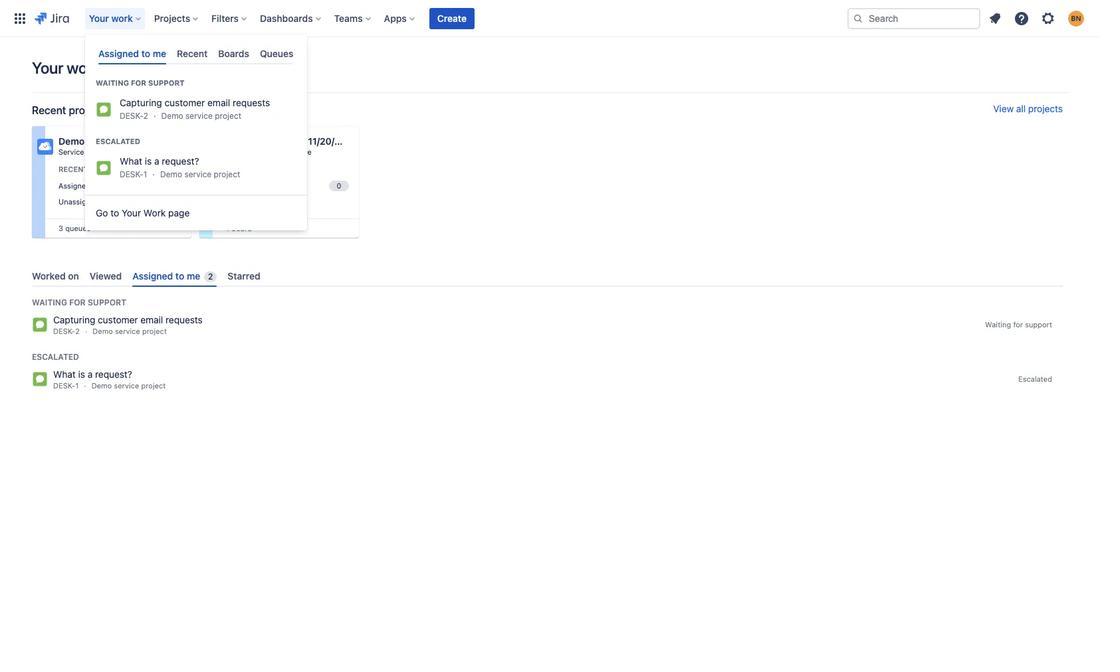 Task type: describe. For each thing, give the bounding box(es) containing it.
unassigned issues
[[58, 198, 123, 206]]

customer for capturing customer email requests
[[164, 97, 205, 108]]

service inside what is a request? desk-1 · demo service project
[[114, 382, 139, 390]]

teams
[[334, 12, 363, 24]]

issues inside "link"
[[258, 181, 280, 190]]

3 queues
[[58, 224, 91, 233]]

apps
[[384, 12, 407, 24]]

escalated
[[96, 137, 140, 146]]

2 horizontal spatial me
[[187, 271, 200, 282]]

project inside capturing customer email requests desk-2 · demo service project
[[142, 327, 167, 336]]

filters
[[211, 12, 239, 24]]

viewed
[[90, 271, 122, 282]]

waiting
[[96, 79, 129, 87]]

help image
[[1014, 10, 1030, 26]]

my open issues link
[[223, 179, 351, 194]]

unassigned
[[58, 198, 99, 206]]

capturing customer email requests
[[120, 97, 270, 108]]

service
[[58, 148, 84, 156]]

desk- inside capturing customer email requests desk-2 · demo service project
[[53, 327, 75, 336]]

appswitcher icon image
[[12, 10, 28, 26]]

what is a request? desk-1 · demo service project
[[53, 369, 166, 390]]

page
[[168, 208, 190, 219]]

2 vertical spatial for
[[1013, 321, 1023, 329]]

11/20/2023
[[308, 136, 358, 147]]

0 horizontal spatial work
[[67, 58, 101, 77]]

1 board
[[226, 224, 252, 233]]

to for tab list containing assigned to me
[[141, 48, 150, 59]]

queues for recent queues
[[90, 165, 121, 173]]

my
[[226, 181, 236, 190]]

is for what is a request?
[[145, 156, 152, 167]]

assigned to me link
[[56, 179, 183, 194]]

quick links
[[226, 165, 274, 173]]

1 vertical spatial escalated
[[1018, 375, 1052, 384]]

0 vertical spatial waiting for support
[[32, 298, 126, 308]]

1 inside popup button
[[226, 224, 229, 233]]

desk-1
[[120, 170, 147, 180]]

me for assigned to me link
[[102, 181, 112, 190]]

dashboards
[[260, 12, 313, 24]]

1 vertical spatial your work
[[32, 58, 101, 77]]

0 vertical spatial support
[[148, 79, 184, 87]]

your work button
[[85, 8, 146, 29]]

· for customer
[[85, 327, 87, 336]]

demo inside what is a request? desk-1 · demo service project
[[91, 382, 112, 390]]

issues inside 'link'
[[101, 198, 123, 206]]

my open issues
[[226, 181, 280, 190]]

service inside capturing customer email requests desk-2 · demo service project
[[115, 327, 140, 336]]

board image for queues
[[91, 223, 101, 234]]

tab list containing worked on
[[27, 265, 1068, 287]]

tab list containing assigned to me
[[93, 43, 299, 65]]

1 vertical spatial for
[[69, 298, 86, 308]]

software
[[282, 148, 311, 156]]

project
[[274, 136, 306, 147]]

1 horizontal spatial for
[[131, 79, 146, 87]]

requests for capturing customer email requests
[[233, 97, 270, 108]]

demo down what is a request?
[[160, 170, 182, 180]]

1 board button
[[223, 221, 262, 236]]

what is a request?
[[120, 156, 199, 167]]

search image
[[853, 13, 863, 24]]

capturing customer email requests desk-2 · demo service project
[[53, 315, 203, 336]]

3
[[58, 224, 63, 233]]

banner containing your work
[[0, 0, 1100, 37]]

desk- inside what is a request? desk-1 · demo service project
[[53, 382, 75, 390]]

on
[[68, 271, 79, 282]]

upcoming
[[226, 136, 271, 147]]

1 inside what is a request? desk-1 · demo service project
[[75, 382, 79, 390]]

project up the upcoming
[[215, 111, 241, 121]]

assigned for assigned to me link
[[58, 181, 90, 190]]

recent for recent projects
[[32, 104, 66, 116]]

worked
[[32, 271, 66, 282]]

assigned to me for tab list containing assigned to me
[[98, 48, 166, 59]]

Search field
[[847, 8, 980, 29]]

filters button
[[207, 8, 252, 29]]

assigned to me for assigned to me link
[[58, 181, 112, 190]]

2 vertical spatial assigned to me
[[132, 271, 200, 282]]

open
[[239, 181, 256, 190]]

is for what is a request? desk-1 · demo service project
[[78, 369, 85, 380]]

request? for what is a request? desk-1 · demo service project
[[95, 369, 132, 380]]

your inside go to your work page link
[[122, 208, 141, 219]]

work
[[144, 208, 166, 219]]

0 horizontal spatial projects
[[69, 104, 109, 116]]

create button
[[429, 8, 475, 29]]

a for what is a request?
[[154, 156, 159, 167]]

all
[[1016, 103, 1026, 114]]

0 vertical spatial waiting
[[32, 298, 67, 308]]

2 vertical spatial assigned
[[132, 271, 173, 282]]

notifications image
[[987, 10, 1003, 26]]

unassigned issues link
[[56, 195, 183, 210]]



Task type: vqa. For each thing, say whether or not it's contained in the screenshot.
Show Image
no



Task type: locate. For each thing, give the bounding box(es) containing it.
1 horizontal spatial request?
[[162, 156, 199, 167]]

1 board image from the left
[[91, 223, 101, 234]]

0 horizontal spatial escalated
[[32, 352, 79, 362]]

board image inside 3 queues dropdown button
[[91, 223, 101, 234]]

what inside what is a request? desk-1 · demo service project
[[53, 369, 76, 380]]

board image for board
[[252, 223, 262, 234]]

to right go
[[110, 208, 119, 219]]

queues down management at top
[[90, 165, 121, 173]]

1 vertical spatial support
[[88, 298, 126, 308]]

what for what is a request?
[[120, 156, 142, 167]]

email inside capturing customer email requests desk-2 · demo service project
[[140, 315, 163, 326]]

issues down links
[[258, 181, 280, 190]]

email
[[207, 97, 230, 108], [140, 315, 163, 326]]

1 horizontal spatial 2
[[143, 111, 148, 121]]

assigned to me right viewed
[[132, 271, 200, 282]]

waiting
[[32, 298, 67, 308], [985, 321, 1011, 329]]

demo inside capturing customer email requests desk-2 · demo service project
[[93, 327, 113, 336]]

project down capturing customer email requests desk-2 · demo service project
[[141, 382, 166, 390]]

view all projects
[[993, 103, 1063, 114]]

1 horizontal spatial waiting for support
[[985, 321, 1052, 329]]

1 vertical spatial customer
[[98, 315, 138, 326]]

demo
[[161, 111, 183, 121], [58, 136, 84, 147], [160, 170, 182, 180], [93, 327, 113, 336], [91, 382, 112, 390]]

demo service project down capturing customer email requests
[[161, 111, 241, 121]]

capturing for capturing customer email requests
[[120, 97, 162, 108]]

apps button
[[380, 8, 420, 29]]

demo up what is a request? desk-1 · demo service project
[[93, 327, 113, 336]]

0 vertical spatial email
[[207, 97, 230, 108]]

queues inside dropdown button
[[65, 224, 91, 233]]

projects down waiting
[[69, 104, 109, 116]]

customer
[[164, 97, 205, 108], [98, 315, 138, 326]]

assigned to me
[[98, 48, 166, 59], [58, 181, 112, 190], [132, 271, 200, 282]]

queues for 3 queues
[[65, 224, 91, 233]]

2 horizontal spatial 1
[[226, 224, 229, 233]]

0 vertical spatial is
[[145, 156, 152, 167]]

2 vertical spatial me
[[187, 271, 200, 282]]

1 horizontal spatial a
[[154, 156, 159, 167]]

board
[[232, 224, 252, 233]]

request? down capturing customer email requests desk-2 · demo service project
[[95, 369, 132, 380]]

1 vertical spatial a
[[88, 369, 93, 380]]

1 vertical spatial waiting for support
[[985, 321, 1052, 329]]

me
[[153, 48, 166, 59], [102, 181, 112, 190], [187, 271, 200, 282]]

1 vertical spatial your
[[32, 58, 63, 77]]

tab list
[[93, 43, 299, 65], [27, 265, 1068, 287]]

1 horizontal spatial me
[[153, 48, 166, 59]]

recent up service
[[32, 104, 66, 116]]

0 horizontal spatial your
[[32, 58, 63, 77]]

assigned up the unassigned
[[58, 181, 90, 190]]

me up waiting for support
[[153, 48, 166, 59]]

assigned up waiting
[[98, 48, 139, 59]]

requests for capturing customer email requests desk-2 · demo service project
[[165, 315, 203, 326]]

0 vertical spatial customer
[[164, 97, 205, 108]]

your inside your work dropdown button
[[89, 12, 109, 24]]

customer inside capturing customer email requests desk-2 · demo service project
[[98, 315, 138, 326]]

recent for recent queues
[[58, 165, 88, 173]]

queues
[[260, 48, 293, 59]]

1 vertical spatial waiting
[[985, 321, 1011, 329]]

to down page
[[175, 271, 184, 282]]

a up assigned to me link
[[154, 156, 159, 167]]

1 vertical spatial demo service project
[[160, 170, 240, 180]]

create
[[437, 12, 467, 24]]

recent for recent
[[177, 48, 208, 59]]

1 vertical spatial 2
[[208, 272, 213, 282]]

1 horizontal spatial capturing
[[120, 97, 162, 108]]

to inside assigned to me link
[[93, 181, 100, 190]]

0 vertical spatial demo service project
[[161, 111, 241, 121]]

service
[[185, 111, 213, 121], [87, 136, 119, 147], [184, 170, 212, 180], [115, 327, 140, 336], [114, 382, 139, 390]]

2 vertical spatial 1
[[75, 382, 79, 390]]

project
[[215, 111, 241, 121], [122, 136, 153, 147], [214, 170, 240, 180], [142, 327, 167, 336], [141, 382, 166, 390]]

upcoming project 11/20/2023 team-managed software
[[226, 136, 358, 156]]

team-
[[226, 148, 248, 156]]

projects
[[1028, 103, 1063, 114], [69, 104, 109, 116]]

demo down capturing customer email requests
[[161, 111, 183, 121]]

your work
[[89, 12, 133, 24], [32, 58, 101, 77]]

primary element
[[8, 0, 847, 37]]

0 horizontal spatial customer
[[98, 315, 138, 326]]

me left starred
[[187, 271, 200, 282]]

0 vertical spatial assigned
[[98, 48, 139, 59]]

banner
[[0, 0, 1100, 37]]

0 vertical spatial escalated
[[32, 352, 79, 362]]

service up what is a request? desk-1 · demo service project
[[115, 327, 140, 336]]

recent projects
[[32, 104, 109, 116]]

assigned
[[98, 48, 139, 59], [58, 181, 90, 190], [132, 271, 173, 282]]

jira image
[[35, 10, 69, 26], [35, 10, 69, 26]]

request? for what is a request?
[[162, 156, 199, 167]]

0 vertical spatial assigned to me
[[98, 48, 166, 59]]

board image inside popup button
[[252, 223, 262, 234]]

to up waiting for support
[[141, 48, 150, 59]]

me up unassigned issues 'link'
[[102, 181, 112, 190]]

requests
[[233, 97, 270, 108], [165, 315, 203, 326]]

your up waiting
[[89, 12, 109, 24]]

0 horizontal spatial email
[[140, 315, 163, 326]]

assigned for tab list containing assigned to me
[[98, 48, 139, 59]]

customer down viewed
[[98, 315, 138, 326]]

request? inside what is a request? desk-1 · demo service project
[[95, 369, 132, 380]]

project inside demo service project service management
[[122, 136, 153, 147]]

work inside dropdown button
[[111, 12, 133, 24]]

demo service project service management
[[58, 136, 153, 156]]

email for capturing customer email requests
[[207, 97, 230, 108]]

1 horizontal spatial customer
[[164, 97, 205, 108]]

2 board image from the left
[[252, 223, 262, 234]]

2 horizontal spatial 2
[[208, 272, 213, 282]]

2 inside tab list
[[208, 272, 213, 282]]

0 vertical spatial 1
[[143, 170, 147, 180]]

to for assigned to me link
[[93, 181, 100, 190]]

capturing down on
[[53, 315, 95, 326]]

1 horizontal spatial escalated
[[1018, 375, 1052, 384]]

1 horizontal spatial work
[[111, 12, 133, 24]]

0 vertical spatial what
[[120, 156, 142, 167]]

2 down on
[[75, 327, 80, 336]]

·
[[85, 327, 87, 336], [84, 382, 86, 390]]

demo service project
[[161, 111, 241, 121], [160, 170, 240, 180]]

0 horizontal spatial support
[[88, 298, 126, 308]]

recent queues
[[58, 165, 121, 173]]

1 vertical spatial recent
[[32, 104, 66, 116]]

go
[[96, 208, 108, 219]]

board image down go
[[91, 223, 101, 234]]

1 horizontal spatial email
[[207, 97, 230, 108]]

view all projects link
[[993, 103, 1063, 117]]

is
[[145, 156, 152, 167], [78, 369, 85, 380]]

1 vertical spatial issues
[[101, 198, 123, 206]]

a
[[154, 156, 159, 167], [88, 369, 93, 380]]

recent
[[177, 48, 208, 59], [32, 104, 66, 116], [58, 165, 88, 173]]

capturing inside capturing customer email requests desk-2 · demo service project
[[53, 315, 95, 326]]

request?
[[162, 156, 199, 167], [95, 369, 132, 380]]

teams button
[[330, 8, 376, 29]]

1 vertical spatial ·
[[84, 382, 86, 390]]

customer for capturing customer email requests desk-2 · demo service project
[[98, 315, 138, 326]]

0 vertical spatial your
[[89, 12, 109, 24]]

1 vertical spatial me
[[102, 181, 112, 190]]

· for is
[[84, 382, 86, 390]]

project inside what is a request? desk-1 · demo service project
[[141, 382, 166, 390]]

is inside what is a request? desk-1 · demo service project
[[78, 369, 85, 380]]

assigned right viewed
[[132, 271, 173, 282]]

me for tab list containing assigned to me
[[153, 48, 166, 59]]

service down capturing customer email requests desk-2 · demo service project
[[114, 382, 139, 390]]

demo up service
[[58, 136, 84, 147]]

0 vertical spatial request?
[[162, 156, 199, 167]]

0 horizontal spatial waiting for support
[[32, 298, 126, 308]]

recent down projects popup button
[[177, 48, 208, 59]]

1 vertical spatial assigned
[[58, 181, 90, 190]]

0 horizontal spatial 2
[[75, 327, 80, 336]]

1 horizontal spatial requests
[[233, 97, 270, 108]]

1 horizontal spatial what
[[120, 156, 142, 167]]

2 horizontal spatial for
[[1013, 321, 1023, 329]]

0 vertical spatial your work
[[89, 12, 133, 24]]

quick
[[226, 165, 250, 173]]

1 vertical spatial capturing
[[53, 315, 95, 326]]

your profile and settings image
[[1068, 10, 1084, 26]]

requests inside capturing customer email requests desk-2 · demo service project
[[165, 315, 203, 326]]

waiting for support
[[96, 79, 184, 87]]

your up recent projects
[[32, 58, 63, 77]]

0 vertical spatial issues
[[258, 181, 280, 190]]

capturing for capturing customer email requests desk-2 · demo service project
[[53, 315, 95, 326]]

what
[[120, 156, 142, 167], [53, 369, 76, 380]]

2 horizontal spatial your
[[122, 208, 141, 219]]

0 vertical spatial me
[[153, 48, 166, 59]]

demo service project up my
[[160, 170, 240, 180]]

demo service project for requests
[[161, 111, 241, 121]]

1 vertical spatial requests
[[165, 315, 203, 326]]

to
[[141, 48, 150, 59], [93, 181, 100, 190], [110, 208, 119, 219], [175, 271, 184, 282]]

projects right all
[[1028, 103, 1063, 114]]

0 horizontal spatial a
[[88, 369, 93, 380]]

projects button
[[150, 8, 203, 29]]

1 horizontal spatial projects
[[1028, 103, 1063, 114]]

escalated
[[32, 352, 79, 362], [1018, 375, 1052, 384]]

settings image
[[1040, 10, 1056, 26]]

what for what is a request? desk-1 · demo service project
[[53, 369, 76, 380]]

capturing
[[120, 97, 162, 108], [53, 315, 95, 326]]

· inside what is a request? desk-1 · demo service project
[[84, 382, 86, 390]]

your work left projects
[[89, 12, 133, 24]]

links
[[252, 165, 274, 173]]

issues up go
[[101, 198, 123, 206]]

0 vertical spatial tab list
[[93, 43, 299, 65]]

support
[[148, 79, 184, 87], [88, 298, 126, 308], [1025, 321, 1052, 329]]

demo down capturing customer email requests desk-2 · demo service project
[[91, 382, 112, 390]]

your left "work"
[[122, 208, 141, 219]]

board image down my open issues
[[252, 223, 262, 234]]

service down capturing customer email requests
[[185, 111, 213, 121]]

assigned to me down recent queues
[[58, 181, 112, 190]]

recent inside tab list
[[177, 48, 208, 59]]

waiting for support
[[32, 298, 126, 308], [985, 321, 1052, 329]]

worked on
[[32, 271, 79, 282]]

demo service project for request?
[[160, 170, 240, 180]]

recent down service
[[58, 165, 88, 173]]

for
[[131, 79, 146, 87], [69, 298, 86, 308], [1013, 321, 1023, 329]]

0 vertical spatial ·
[[85, 327, 87, 336]]

work left projects
[[111, 12, 133, 24]]

your work inside dropdown button
[[89, 12, 133, 24]]

demo inside demo service project service management
[[58, 136, 84, 147]]

go to your work page
[[96, 208, 190, 219]]

0 horizontal spatial what
[[53, 369, 76, 380]]

2 horizontal spatial support
[[1025, 321, 1052, 329]]

management
[[86, 148, 131, 156]]

service up management at top
[[87, 136, 119, 147]]

projects
[[154, 12, 190, 24]]

queues
[[90, 165, 121, 173], [65, 224, 91, 233]]

customer down waiting for support
[[164, 97, 205, 108]]

· inside capturing customer email requests desk-2 · demo service project
[[85, 327, 87, 336]]

service up go to your work page link
[[184, 170, 212, 180]]

to for go to your work page link
[[110, 208, 119, 219]]

0 horizontal spatial capturing
[[53, 315, 95, 326]]

0 vertical spatial 2
[[143, 111, 148, 121]]

1 vertical spatial tab list
[[27, 265, 1068, 287]]

service inside demo service project service management
[[87, 136, 119, 147]]

boards
[[218, 48, 249, 59]]

0 horizontal spatial waiting
[[32, 298, 67, 308]]

2 down waiting for support
[[143, 111, 148, 121]]

1 vertical spatial assigned to me
[[58, 181, 112, 190]]

0 horizontal spatial me
[[102, 181, 112, 190]]

to inside go to your work page link
[[110, 208, 119, 219]]

2 vertical spatial your
[[122, 208, 141, 219]]

work
[[111, 12, 133, 24], [67, 58, 101, 77]]

0 horizontal spatial requests
[[165, 315, 203, 326]]

0 horizontal spatial board image
[[91, 223, 101, 234]]

dashboards button
[[256, 8, 326, 29]]

project up my
[[214, 170, 240, 180]]

queues right 3
[[65, 224, 91, 233]]

0 vertical spatial capturing
[[120, 97, 162, 108]]

2 vertical spatial 2
[[75, 327, 80, 336]]

1 horizontal spatial board image
[[252, 223, 262, 234]]

1 vertical spatial is
[[78, 369, 85, 380]]

your work up recent projects
[[32, 58, 101, 77]]

project up what is a request? desk-1 · demo service project
[[142, 327, 167, 336]]

project down desk-2
[[122, 136, 153, 147]]

2 left starred
[[208, 272, 213, 282]]

a for what is a request? desk-1 · demo service project
[[88, 369, 93, 380]]

a down capturing customer email requests desk-2 · demo service project
[[88, 369, 93, 380]]

request? up page
[[162, 156, 199, 167]]

assigned to me up waiting for support
[[98, 48, 166, 59]]

issues
[[258, 181, 280, 190], [101, 198, 123, 206]]

email for capturing customer email requests desk-2 · demo service project
[[140, 315, 163, 326]]

capturing up desk-2
[[120, 97, 162, 108]]

1 vertical spatial work
[[67, 58, 101, 77]]

0 vertical spatial for
[[131, 79, 146, 87]]

1 horizontal spatial is
[[145, 156, 152, 167]]

board image
[[91, 223, 101, 234], [252, 223, 262, 234]]

your
[[89, 12, 109, 24], [32, 58, 63, 77], [122, 208, 141, 219]]

managed
[[248, 148, 280, 156]]

1 vertical spatial request?
[[95, 369, 132, 380]]

go to your work page link
[[85, 200, 307, 227]]

view
[[993, 103, 1014, 114]]

1 horizontal spatial your
[[89, 12, 109, 24]]

starred
[[228, 271, 260, 282]]

1 horizontal spatial support
[[148, 79, 184, 87]]

1 vertical spatial email
[[140, 315, 163, 326]]

0 vertical spatial queues
[[90, 165, 121, 173]]

1 horizontal spatial issues
[[258, 181, 280, 190]]

3 queues button
[[56, 221, 101, 236]]

2 vertical spatial support
[[1025, 321, 1052, 329]]

2 inside capturing customer email requests desk-2 · demo service project
[[75, 327, 80, 336]]

a inside what is a request? desk-1 · demo service project
[[88, 369, 93, 380]]

1 vertical spatial what
[[53, 369, 76, 380]]

0 horizontal spatial issues
[[101, 198, 123, 206]]

desk-
[[120, 111, 143, 121], [120, 170, 143, 180], [53, 327, 75, 336], [53, 382, 75, 390]]

work up waiting
[[67, 58, 101, 77]]

to up unassigned issues
[[93, 181, 100, 190]]

0 vertical spatial work
[[111, 12, 133, 24]]

1 horizontal spatial 1
[[143, 170, 147, 180]]

desk-2
[[120, 111, 148, 121]]

1
[[143, 170, 147, 180], [226, 224, 229, 233], [75, 382, 79, 390]]

0 vertical spatial a
[[154, 156, 159, 167]]

1 horizontal spatial waiting
[[985, 321, 1011, 329]]

2
[[143, 111, 148, 121], [208, 272, 213, 282], [75, 327, 80, 336]]



